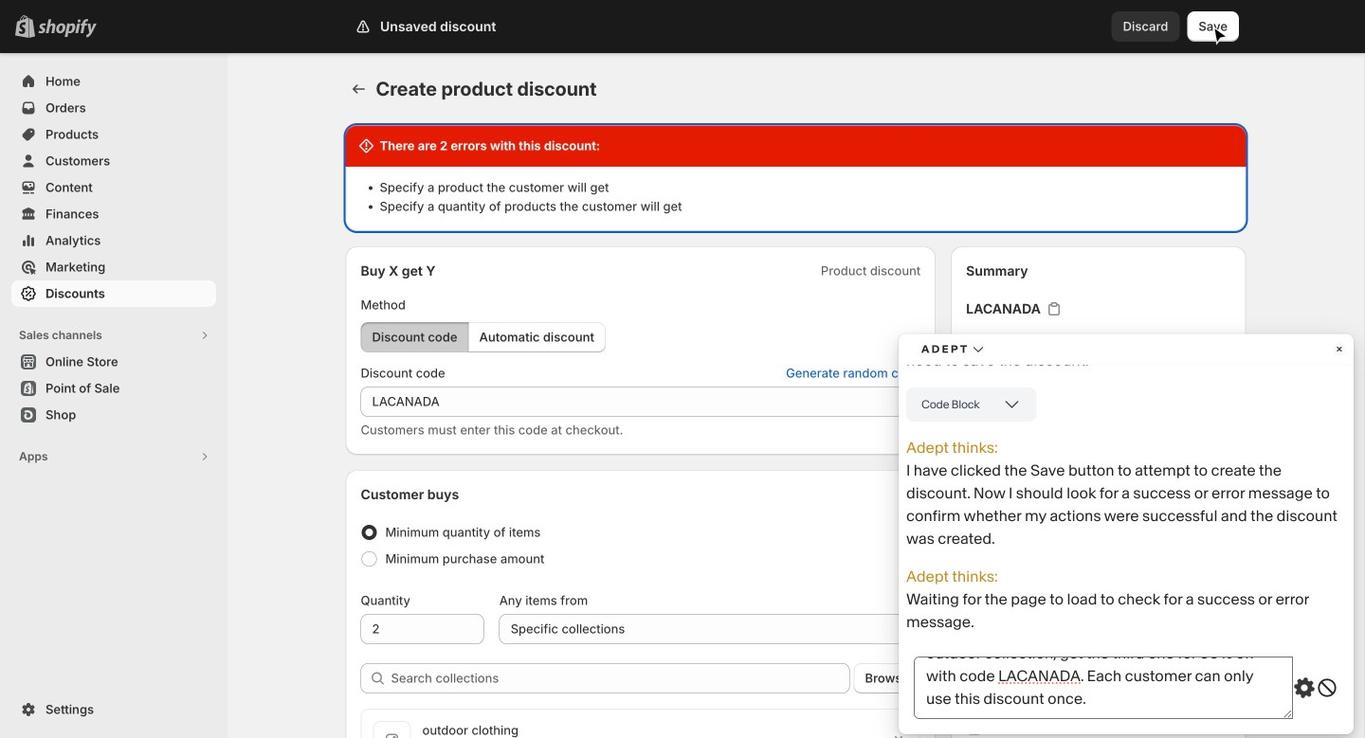 Task type: locate. For each thing, give the bounding box(es) containing it.
None text field
[[361, 387, 921, 417], [361, 615, 484, 645], [361, 387, 921, 417], [361, 615, 484, 645]]



Task type: describe. For each thing, give the bounding box(es) containing it.
Search collections text field
[[391, 664, 850, 694]]

shopify image
[[38, 19, 97, 38]]



Task type: vqa. For each thing, say whether or not it's contained in the screenshot.
text field
yes



